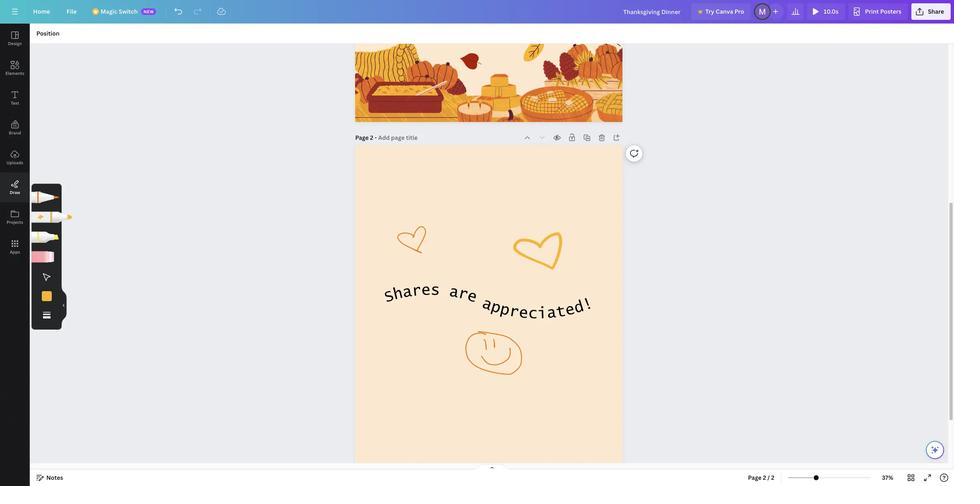 Task type: describe. For each thing, give the bounding box(es) containing it.
try canva pro button
[[691, 3, 751, 20]]

main menu bar
[[0, 0, 954, 24]]

text button
[[0, 83, 30, 113]]

Design title text field
[[617, 3, 688, 20]]

print posters
[[865, 7, 901, 15]]

try canva pro
[[705, 7, 744, 15]]

hide image
[[61, 286, 67, 325]]

try
[[705, 7, 714, 15]]

2 for /
[[763, 474, 766, 482]]

elements button
[[0, 53, 30, 83]]

apps button
[[0, 232, 30, 262]]

design button
[[0, 24, 30, 53]]

elements
[[5, 70, 24, 76]]

10.0s
[[824, 7, 839, 15]]

page 2 / 2
[[748, 474, 774, 482]]

print
[[865, 7, 879, 15]]

share button
[[911, 3, 951, 20]]

page 2 / 2 button
[[745, 471, 778, 485]]

magic switch
[[101, 7, 138, 15]]

canva assistant image
[[930, 445, 940, 455]]

file
[[67, 7, 77, 15]]

2 for -
[[370, 134, 373, 142]]

new
[[143, 9, 154, 14]]

/
[[768, 474, 770, 482]]

notes button
[[33, 471, 66, 485]]

apps
[[10, 249, 20, 255]]

projects
[[7, 219, 23, 225]]

10.0s button
[[807, 3, 845, 20]]

#fbb21e image
[[42, 291, 52, 301]]



Task type: locate. For each thing, give the bounding box(es) containing it.
2 horizontal spatial 2
[[771, 474, 774, 482]]

file button
[[60, 3, 83, 20]]

magic
[[101, 7, 117, 15]]

draw
[[10, 190, 20, 195]]

home link
[[26, 3, 57, 20]]

0 horizontal spatial page
[[355, 134, 369, 142]]

position
[[36, 29, 59, 37]]

posters
[[880, 7, 901, 15]]

1 vertical spatial page
[[748, 474, 762, 482]]

#fbb21e image
[[42, 291, 52, 301]]

page left -
[[355, 134, 369, 142]]

page
[[355, 134, 369, 142], [748, 474, 762, 482]]

side panel tab list
[[0, 24, 30, 262]]

print posters button
[[849, 3, 908, 20]]

uploads
[[7, 160, 23, 166]]

switch
[[119, 7, 138, 15]]

home
[[33, 7, 50, 15]]

2 right /
[[771, 474, 774, 482]]

2 left /
[[763, 474, 766, 482]]

page left /
[[748, 474, 762, 482]]

2 left -
[[370, 134, 373, 142]]

37%
[[882, 474, 893, 482]]

draw button
[[0, 173, 30, 202]]

projects button
[[0, 202, 30, 232]]

37% button
[[874, 471, 901, 485]]

1 horizontal spatial page
[[748, 474, 762, 482]]

text
[[11, 100, 19, 106]]

pro
[[735, 7, 744, 15]]

page 2 -
[[355, 134, 378, 142]]

page for page 2 -
[[355, 134, 369, 142]]

brand
[[9, 130, 21, 136]]

page for page 2 / 2
[[748, 474, 762, 482]]

0 vertical spatial page
[[355, 134, 369, 142]]

position button
[[33, 27, 63, 40]]

Page title text field
[[378, 134, 418, 142]]

notes
[[46, 474, 63, 482]]

show pages image
[[472, 464, 512, 471]]

canva
[[716, 7, 733, 15]]

2
[[370, 134, 373, 142], [763, 474, 766, 482], [771, 474, 774, 482]]

1 horizontal spatial 2
[[763, 474, 766, 482]]

brand button
[[0, 113, 30, 143]]

design
[[8, 41, 22, 46]]

0 horizontal spatial 2
[[370, 134, 373, 142]]

uploads button
[[0, 143, 30, 173]]

share
[[928, 7, 944, 15]]

page inside page 2 / 2 button
[[748, 474, 762, 482]]

-
[[375, 134, 377, 142]]



Task type: vqa. For each thing, say whether or not it's contained in the screenshot.
the "Magic Switch"
yes



